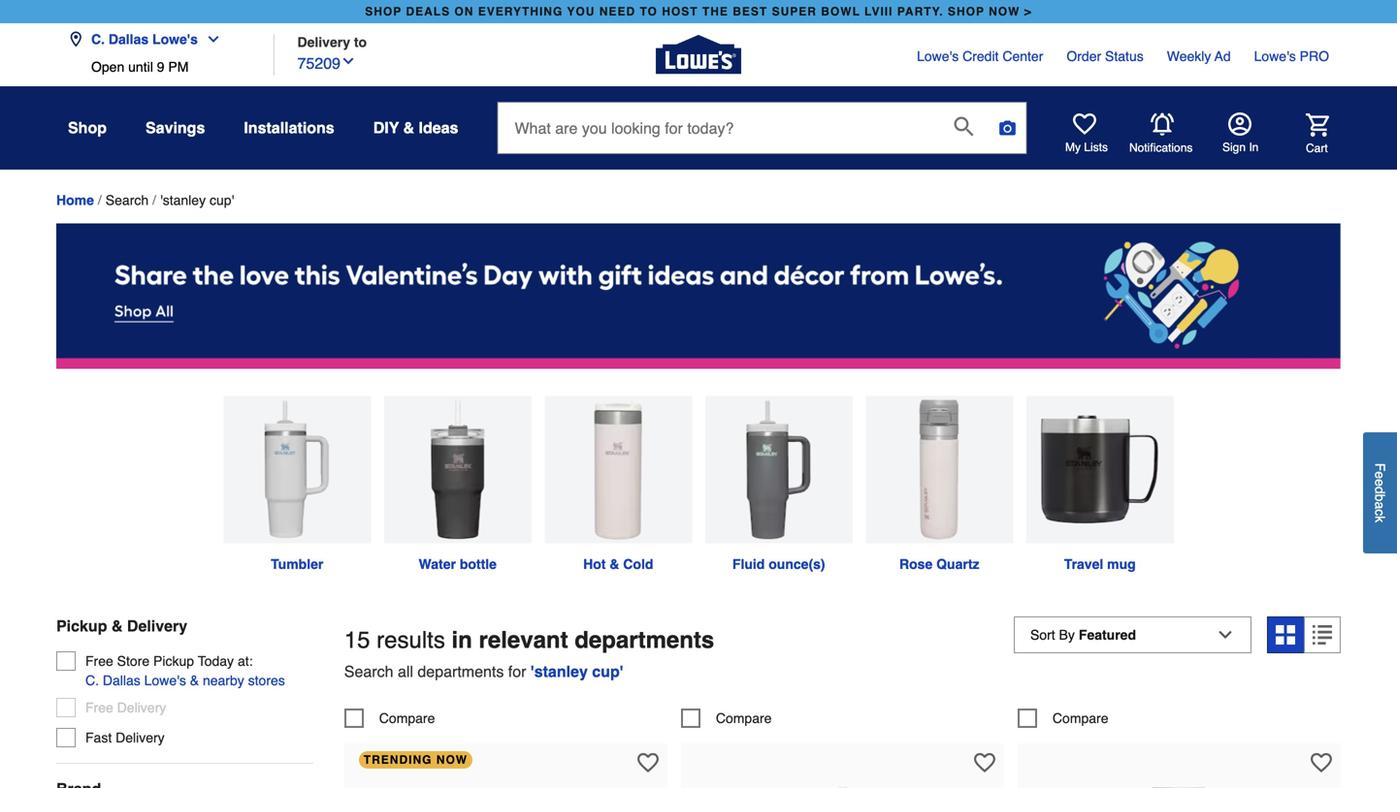 Task type: locate. For each thing, give the bounding box(es) containing it.
c.
[[91, 32, 105, 47], [85, 674, 99, 689]]

'
[[531, 663, 534, 681], [620, 663, 624, 681]]

lowe's up pm on the left
[[152, 32, 198, 47]]

Search Query text field
[[498, 103, 939, 153]]

free store pickup today at:
[[85, 654, 253, 670]]

1 horizontal spatial search
[[344, 663, 393, 681]]

results
[[377, 627, 445, 654]]

stanley cup image up travel mug
[[1026, 396, 1174, 544]]

0 horizontal spatial compare
[[379, 711, 435, 727]]

0 horizontal spatial search
[[106, 192, 149, 208]]

0 horizontal spatial chevron down image
[[198, 32, 221, 47]]

at:
[[238, 654, 253, 670]]

stanley cup image inside tumbler link
[[223, 396, 371, 544]]

0 vertical spatial chevron down image
[[198, 32, 221, 47]]

quartz
[[937, 557, 980, 573]]

& down today
[[190, 674, 199, 689]]

dallas up open until 9 pm
[[109, 32, 149, 47]]

1 horizontal spatial departments
[[575, 627, 714, 654]]

heart outline image
[[637, 753, 659, 774]]

stanley cup image for hot & cold
[[545, 396, 692, 544]]

departments up cup
[[575, 627, 714, 654]]

delivery up fast delivery
[[117, 701, 166, 716]]

delivery to
[[297, 34, 367, 50]]

pickup
[[56, 618, 107, 636], [153, 654, 194, 670]]

stanley cup image up hot & cold
[[545, 396, 692, 544]]

2 e from the top
[[1373, 479, 1388, 487]]

1 e from the top
[[1373, 472, 1388, 479]]

0 vertical spatial search
[[106, 192, 149, 208]]

1 ' from the left
[[531, 663, 534, 681]]

fluid
[[733, 557, 765, 573]]

1 free from the top
[[85, 654, 113, 670]]

lowe's pro
[[1254, 49, 1329, 64]]

water bottle link
[[377, 396, 538, 575]]

1 vertical spatial dallas
[[103, 674, 141, 689]]

0 horizontal spatial /
[[98, 193, 102, 208]]

1 vertical spatial free
[[85, 701, 113, 716]]

0 horizontal spatial now
[[436, 754, 468, 767]]

now left the >
[[989, 5, 1020, 18]]

1 vertical spatial pickup
[[153, 654, 194, 670]]

delivery up free store pickup today at: on the bottom left
[[127, 618, 187, 636]]

free
[[85, 654, 113, 670], [85, 701, 113, 716]]

hot
[[583, 557, 606, 573]]

3 stanley cup image from the left
[[545, 396, 692, 544]]

5 stanley cup image from the left
[[866, 396, 1013, 544]]

1 compare from the left
[[379, 711, 435, 727]]

stanley
[[534, 663, 588, 681]]

need
[[599, 5, 636, 18]]

stanley 10-09149-132 insulated rose quartz 24-fl oz stainless steel water bottle with leakproof lid image
[[1073, 787, 1286, 789]]

pm
[[168, 59, 189, 75]]

/
[[98, 193, 102, 208], [152, 193, 156, 208]]

None search field
[[497, 102, 1027, 172]]

shop
[[68, 119, 107, 137]]

for
[[508, 663, 526, 681]]

1 horizontal spatial '
[[620, 663, 624, 681]]

lviii
[[865, 5, 893, 18]]

& right diy
[[403, 119, 414, 137]]

center
[[1003, 49, 1044, 64]]

k
[[1373, 516, 1388, 523]]

stanley cup image up water bottle
[[384, 396, 532, 544]]

2 ' from the left
[[620, 663, 624, 681]]

/ right 'home' link
[[98, 193, 102, 208]]

& inside button
[[190, 674, 199, 689]]

/ right "search" element
[[152, 193, 156, 208]]

stanley cup image up fluid ounce(s)
[[705, 396, 853, 544]]

1 heart outline image from the left
[[974, 753, 995, 774]]

c. dallas lowe's button
[[68, 20, 229, 59]]

stanley cup image up the rose quartz
[[866, 396, 1013, 544]]

list view image
[[1313, 626, 1332, 645]]

0 vertical spatial dallas
[[109, 32, 149, 47]]

stanley cup image inside hot & cold link
[[545, 396, 692, 544]]

in
[[1249, 141, 1259, 154]]

lowe's credit center link
[[917, 47, 1044, 66]]

0 vertical spatial c.
[[91, 32, 105, 47]]

6 stanley cup image from the left
[[1026, 396, 1174, 544]]

relevant
[[479, 627, 568, 654]]

2 free from the top
[[85, 701, 113, 716]]

c. up free delivery
[[85, 674, 99, 689]]

chevron down image inside c. dallas lowe's button
[[198, 32, 221, 47]]

fast
[[85, 731, 112, 746]]

lowe's home improvement logo image
[[656, 12, 741, 98]]

lowe's pro link
[[1254, 47, 1329, 66]]

1 / from the left
[[98, 193, 102, 208]]

shop up to
[[365, 5, 402, 18]]

camera image
[[998, 118, 1017, 138]]

2 compare from the left
[[716, 711, 772, 727]]

diy
[[373, 119, 399, 137]]

stanley cup image inside "rose quartz" link
[[866, 396, 1013, 544]]

1 horizontal spatial compare
[[716, 711, 772, 727]]

stanley cup image inside water bottle link
[[384, 396, 532, 544]]

' right stanley
[[620, 663, 624, 681]]

host
[[662, 5, 698, 18]]

5013928929 element
[[681, 709, 772, 729]]

stanley cup image inside travel mug link
[[1026, 396, 1174, 544]]

tumbler link
[[217, 396, 377, 575]]

lowe's home improvement lists image
[[1073, 113, 1097, 136]]

stanley 10-10826-070 quencher 20-fl oz stainless steel insulated tumbler image
[[736, 787, 949, 789]]

compare inside 5014015141 element
[[1053, 711, 1109, 727]]

75209
[[297, 54, 341, 72]]

pickup up free delivery
[[56, 618, 107, 636]]

0 horizontal spatial '
[[531, 663, 534, 681]]

search down the 15
[[344, 663, 393, 681]]

home
[[56, 192, 94, 208]]

you
[[567, 5, 595, 18]]

0 vertical spatial now
[[989, 5, 1020, 18]]

& up store
[[112, 618, 123, 636]]

e up b
[[1373, 479, 1388, 487]]

stanley cup image
[[223, 396, 371, 544], [384, 396, 532, 544], [545, 396, 692, 544], [705, 396, 853, 544], [866, 396, 1013, 544], [1026, 396, 1174, 544]]

fast delivery
[[85, 731, 165, 746]]

3 compare from the left
[[1053, 711, 1109, 727]]

1 vertical spatial chevron down image
[[341, 53, 356, 69]]

c. right location 'image'
[[91, 32, 105, 47]]

c. for c. dallas lowe's & nearby stores
[[85, 674, 99, 689]]

c. dallas lowe's
[[91, 32, 198, 47]]

water bottle
[[419, 557, 497, 573]]

0 vertical spatial free
[[85, 654, 113, 670]]

& for pickup
[[112, 618, 123, 636]]

& inside button
[[403, 119, 414, 137]]

chevron down image
[[198, 32, 221, 47], [341, 53, 356, 69]]

departments
[[575, 627, 714, 654], [418, 663, 504, 681]]

store
[[117, 654, 150, 670]]

home link
[[56, 192, 94, 208]]

2 stanley cup image from the left
[[384, 396, 532, 544]]

0 horizontal spatial pickup
[[56, 618, 107, 636]]

1 horizontal spatial /
[[152, 193, 156, 208]]

stanley cup image inside fluid ounce(s) link
[[705, 396, 853, 544]]

e up d
[[1373, 472, 1388, 479]]

compare inside 5013928929 element
[[716, 711, 772, 727]]

compare inside 5014688123 element
[[379, 711, 435, 727]]

open until 9 pm
[[91, 59, 189, 75]]

1 horizontal spatial shop
[[948, 5, 985, 18]]

search image
[[954, 117, 974, 136]]

cold
[[623, 557, 653, 573]]

lowe's left credit
[[917, 49, 959, 64]]

stanley cup image for travel mug
[[1026, 396, 1174, 544]]

0 horizontal spatial shop
[[365, 5, 402, 18]]

now right trending
[[436, 754, 468, 767]]

lowe's left pro
[[1254, 49, 1296, 64]]

1 horizontal spatial heart outline image
[[1311, 753, 1332, 774]]

heart outline image
[[974, 753, 995, 774], [1311, 753, 1332, 774]]

cart
[[1306, 141, 1328, 155]]

0 horizontal spatial heart outline image
[[974, 753, 995, 774]]

f e e d b a c k button
[[1363, 433, 1397, 554]]

dallas
[[109, 32, 149, 47], [103, 674, 141, 689]]

rose
[[900, 557, 933, 573]]

diy & ideas
[[373, 119, 458, 137]]

4 stanley cup image from the left
[[705, 396, 853, 544]]

2 horizontal spatial compare
[[1053, 711, 1109, 727]]

free left store
[[85, 654, 113, 670]]

ideas
[[419, 119, 458, 137]]

1 vertical spatial now
[[436, 754, 468, 767]]

departments down in
[[418, 663, 504, 681]]

installations
[[244, 119, 335, 137]]

&
[[403, 119, 414, 137], [610, 557, 620, 573], [112, 618, 123, 636], [190, 674, 199, 689]]

& for hot
[[610, 557, 620, 573]]

savings button
[[146, 111, 205, 146]]

order
[[1067, 49, 1102, 64]]

' right the for
[[531, 663, 534, 681]]

delivery down free delivery
[[116, 731, 165, 746]]

dallas down store
[[103, 674, 141, 689]]

my lists
[[1066, 141, 1108, 154]]

1 shop from the left
[[365, 5, 402, 18]]

1 horizontal spatial pickup
[[153, 654, 194, 670]]

1 vertical spatial c.
[[85, 674, 99, 689]]

pickup up c. dallas lowe's & nearby stores
[[153, 654, 194, 670]]

sign
[[1223, 141, 1246, 154]]

weekly ad
[[1167, 49, 1231, 64]]

lowe's home improvement notification center image
[[1151, 113, 1174, 136]]

search right home
[[106, 192, 149, 208]]

search
[[106, 192, 149, 208], [344, 663, 393, 681]]

2 shop from the left
[[948, 5, 985, 18]]

1 horizontal spatial now
[[989, 5, 1020, 18]]

shop right party.
[[948, 5, 985, 18]]

1 vertical spatial search
[[344, 663, 393, 681]]

c. dallas lowe's & nearby stores button
[[85, 672, 285, 691]]

1 stanley cup image from the left
[[223, 396, 371, 544]]

lowe's
[[152, 32, 198, 47], [917, 49, 959, 64], [1254, 49, 1296, 64], [144, 674, 186, 689]]

free up fast
[[85, 701, 113, 716]]

my lists link
[[1066, 113, 1108, 155]]

location image
[[68, 32, 83, 47]]

1 horizontal spatial chevron down image
[[341, 53, 356, 69]]

travel
[[1064, 557, 1104, 573]]

1 vertical spatial departments
[[418, 663, 504, 681]]

stanley cup image up tumbler
[[223, 396, 371, 544]]

& right hot
[[610, 557, 620, 573]]

on
[[455, 5, 474, 18]]



Task type: describe. For each thing, give the bounding box(es) containing it.
bowl
[[821, 5, 861, 18]]

free for free delivery
[[85, 701, 113, 716]]

best
[[733, 5, 768, 18]]

trending now
[[364, 754, 468, 767]]

search inside home / search / 'stanley cup'
[[106, 192, 149, 208]]

cup
[[592, 663, 620, 681]]

c. for c. dallas lowe's
[[91, 32, 105, 47]]

free for free store pickup today at:
[[85, 654, 113, 670]]

all
[[398, 663, 413, 681]]

bottle
[[460, 557, 497, 573]]

cup'
[[210, 192, 234, 208]]

9
[[157, 59, 164, 75]]

stanley cup image for tumbler
[[223, 396, 371, 544]]

ad
[[1215, 49, 1231, 64]]

rose quartz link
[[859, 396, 1020, 575]]

15 results in relevant departments search all departments for ' stanley cup '
[[344, 627, 714, 681]]

home / search / 'stanley cup'
[[56, 192, 234, 208]]

f
[[1373, 463, 1388, 472]]

lowe's home improvement cart image
[[1306, 113, 1329, 137]]

my
[[1066, 141, 1081, 154]]

water
[[419, 557, 456, 573]]

grid view image
[[1276, 626, 1295, 645]]

2 heart outline image from the left
[[1311, 753, 1332, 774]]

c. dallas lowe's & nearby stores
[[85, 674, 285, 689]]

hot & cold link
[[538, 396, 699, 575]]

free delivery
[[85, 701, 166, 716]]

nearby
[[203, 674, 244, 689]]

the
[[702, 5, 729, 18]]

weekly
[[1167, 49, 1211, 64]]

stanley cup element
[[160, 192, 234, 208]]

today
[[198, 654, 234, 670]]

fluid ounce(s) link
[[699, 396, 859, 575]]

'stanley
[[160, 192, 206, 208]]

stanley cup image for water bottle
[[384, 396, 532, 544]]

lowe's home improvement account image
[[1229, 113, 1252, 136]]

sign in button
[[1223, 113, 1259, 155]]

chevron down image inside 75209 button
[[341, 53, 356, 69]]

weekly ad link
[[1167, 47, 1231, 66]]

credit
[[963, 49, 999, 64]]

cart button
[[1279, 113, 1329, 156]]

compare for 5014015141 element
[[1053, 711, 1109, 727]]

lowe's down free store pickup today at: on the bottom left
[[144, 674, 186, 689]]

pro
[[1300, 49, 1329, 64]]

5014688123 element
[[344, 709, 435, 729]]

c
[[1373, 510, 1388, 516]]

order status link
[[1067, 47, 1144, 66]]

travel mug link
[[1020, 396, 1181, 575]]

to
[[354, 34, 367, 50]]

savings
[[146, 119, 205, 137]]

5014015141 element
[[1018, 709, 1109, 729]]

75209 button
[[297, 50, 356, 75]]

>
[[1024, 5, 1032, 18]]

everything
[[478, 5, 563, 18]]

status
[[1105, 49, 1144, 64]]

compare for 5013928929 element
[[716, 711, 772, 727]]

advertisement element
[[56, 224, 1341, 373]]

sign in
[[1223, 141, 1259, 154]]

15
[[344, 627, 370, 654]]

0 horizontal spatial departments
[[418, 663, 504, 681]]

to
[[640, 5, 658, 18]]

lowe's credit center
[[917, 49, 1044, 64]]

open
[[91, 59, 124, 75]]

ounce(s)
[[769, 557, 825, 573]]

tumbler
[[271, 557, 323, 573]]

b
[[1373, 494, 1388, 502]]

fluid ounce(s)
[[733, 557, 825, 573]]

2 / from the left
[[152, 193, 156, 208]]

mug
[[1107, 557, 1136, 573]]

installations button
[[244, 111, 335, 146]]

shop deals on everything you need to host the best super bowl lviii party. shop now > link
[[361, 0, 1036, 23]]

shop button
[[68, 111, 107, 146]]

deals
[[406, 5, 450, 18]]

diy & ideas button
[[373, 111, 458, 146]]

search element
[[106, 192, 149, 208]]

lists
[[1084, 141, 1108, 154]]

notifications
[[1130, 141, 1193, 155]]

shop deals on everything you need to host the best super bowl lviii party. shop now >
[[365, 5, 1032, 18]]

stanley cup image for fluid ounce(s)
[[705, 396, 853, 544]]

& for diy
[[403, 119, 414, 137]]

stores
[[248, 674, 285, 689]]

delivery up 75209
[[297, 34, 350, 50]]

stanley cup image for rose quartz
[[866, 396, 1013, 544]]

search inside the 15 results in relevant departments search all departments for ' stanley cup '
[[344, 663, 393, 681]]

pickup & delivery
[[56, 618, 187, 636]]

compare for 5014688123 element
[[379, 711, 435, 727]]

travel mug
[[1064, 557, 1136, 573]]

dallas for c. dallas lowe's & nearby stores
[[103, 674, 141, 689]]

0 vertical spatial departments
[[575, 627, 714, 654]]

0 vertical spatial pickup
[[56, 618, 107, 636]]

dallas for c. dallas lowe's
[[109, 32, 149, 47]]

in
[[452, 627, 472, 654]]

super
[[772, 5, 817, 18]]



Task type: vqa. For each thing, say whether or not it's contained in the screenshot.
departments
yes



